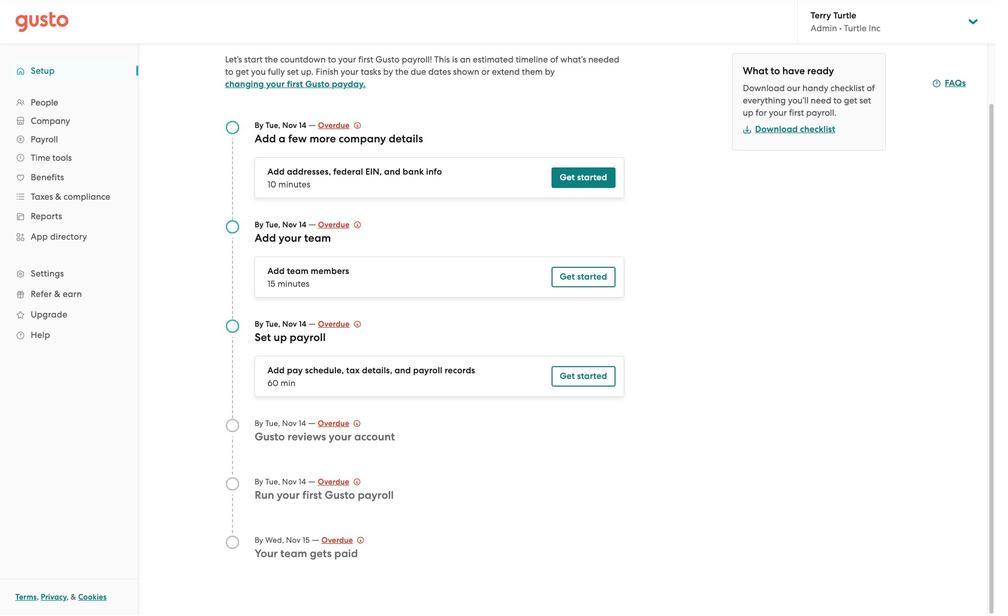 Task type: vqa. For each thing, say whether or not it's contained in the screenshot.
2nd started from the bottom of the page
yes



Task type: describe. For each thing, give the bounding box(es) containing it.
0 vertical spatial team
[[304, 232, 331, 245]]

— for payroll
[[308, 319, 316, 329]]

add pay schedule, tax details, and payroll records 60 min
[[267, 365, 475, 388]]

overdue button for your
[[318, 417, 361, 430]]

federal
[[333, 166, 363, 177]]

terms
[[15, 593, 37, 602]]

your down fully
[[266, 79, 285, 90]]

nov for first
[[282, 477, 297, 487]]

by for your team gets paid
[[255, 536, 263, 545]]

add for add addresses, federal ein, and bank info 10 minutes
[[267, 166, 285, 177]]

by tue, nov 14 — for team
[[255, 219, 318, 229]]

payroll
[[31, 134, 58, 144]]

schedule,
[[305, 365, 344, 376]]

overdue for first
[[318, 477, 349, 487]]

get started for payroll
[[560, 371, 607, 382]]

need
[[811, 95, 831, 106]]

refer & earn
[[31, 289, 82, 299]]

— for your
[[308, 418, 316, 428]]

14 for your
[[299, 419, 306, 428]]

tools
[[52, 153, 72, 163]]

what
[[743, 65, 768, 77]]

an
[[460, 54, 471, 65]]

finish
[[316, 67, 339, 77]]

for
[[756, 108, 767, 118]]

a
[[279, 132, 286, 145]]

14 for few
[[299, 121, 306, 130]]

reviews
[[288, 430, 326, 444]]

upgrade
[[31, 309, 67, 320]]

run
[[255, 489, 274, 502]]

gusto inside let's start the countdown to your first gusto payroll! this is an estimated                     timeline of what's needed to get you fully set up.
[[376, 54, 400, 65]]

time tools button
[[10, 149, 128, 167]]

— for gets
[[312, 535, 319, 545]]

1 horizontal spatial payroll
[[358, 489, 394, 502]]

by tue, nov 14 — for first
[[255, 476, 318, 487]]

admin
[[811, 23, 837, 33]]

terms link
[[15, 593, 37, 602]]

add team members 15 minutes
[[267, 266, 349, 289]]

run your first gusto payroll
[[255, 489, 394, 502]]

gusto inside the finish your tasks by the due dates shown or extend them by changing your first gusto payday.
[[305, 79, 330, 90]]

team for members
[[287, 266, 309, 277]]

time
[[31, 153, 50, 163]]

get started button for set up payroll
[[552, 366, 616, 387]]

1 vertical spatial up
[[274, 331, 287, 344]]

minutes inside add team members 15 minutes
[[278, 279, 309, 289]]

nov for few
[[282, 121, 297, 130]]

started for set up payroll
[[577, 371, 607, 382]]

gusto navigation element
[[0, 44, 138, 362]]

15 for team
[[267, 279, 275, 289]]

benefits
[[31, 172, 64, 182]]

get for add your team
[[560, 271, 575, 282]]

payroll button
[[10, 130, 128, 149]]

gets
[[310, 547, 332, 560]]

help link
[[10, 326, 128, 344]]

payday.
[[332, 79, 366, 90]]

and inside add pay schedule, tax details, and payroll records 60 min
[[395, 365, 411, 376]]

what's
[[561, 54, 586, 65]]

download for download checklist
[[755, 124, 798, 135]]

and inside add addresses, federal ein, and bank info 10 minutes
[[384, 166, 401, 177]]

10
[[267, 179, 276, 190]]

your right run in the left of the page
[[277, 489, 300, 502]]

of inside let's start the countdown to your first gusto payroll! this is an estimated                     timeline of what's needed to get you fully set up.
[[550, 54, 558, 65]]

settings link
[[10, 264, 128, 283]]

get started for team
[[560, 271, 607, 282]]

overdue for few
[[318, 121, 350, 130]]

1 get from the top
[[560, 172, 575, 183]]

overdue button for first
[[318, 476, 361, 488]]

to down the let's
[[225, 67, 233, 77]]

your up payday.
[[341, 67, 359, 77]]

gusto reviews your account
[[255, 430, 395, 444]]

1 vertical spatial checklist
[[800, 124, 836, 135]]

reports link
[[10, 207, 128, 225]]

1 get started from the top
[[560, 172, 607, 183]]

handy
[[803, 83, 828, 93]]

first right run in the left of the page
[[302, 489, 322, 502]]

1 by from the left
[[383, 67, 393, 77]]

1 get started button from the top
[[552, 167, 616, 188]]

by for set up payroll
[[255, 320, 264, 329]]

overdue button for team
[[318, 219, 361, 231]]

taxes & compliance
[[31, 192, 110, 202]]

first inside the finish your tasks by the due dates shown or extend them by changing your first gusto payday.
[[287, 79, 303, 90]]

taxes
[[31, 192, 53, 202]]

2 vertical spatial &
[[71, 593, 76, 602]]

details,
[[362, 365, 392, 376]]

what to have ready
[[743, 65, 834, 77]]

the inside let's start the countdown to your first gusto payroll! this is an estimated                     timeline of what's needed to get you fully set up.
[[265, 54, 278, 65]]

by tue, nov 14 — for payroll
[[255, 319, 318, 329]]

let's start the countdown to your first gusto payroll! this is an estimated                     timeline of what's needed to get you fully set up.
[[225, 54, 619, 77]]

shown
[[453, 67, 479, 77]]

refer & earn link
[[10, 285, 128, 303]]

or
[[481, 67, 490, 77]]

fully
[[268, 67, 285, 77]]

add for add your team
[[255, 232, 276, 245]]

changing
[[225, 79, 264, 90]]

you'll
[[788, 95, 809, 106]]

your right reviews
[[329, 430, 352, 444]]

overdue for gets
[[322, 536, 353, 545]]

you
[[251, 67, 266, 77]]

company
[[31, 116, 70, 126]]

cookies button
[[78, 591, 107, 603]]

started for add your team
[[577, 271, 607, 282]]

min
[[281, 378, 296, 388]]

finish your tasks by the due dates shown or extend them by changing your first gusto payday.
[[225, 67, 555, 90]]

privacy
[[41, 593, 67, 602]]

tue, for set up payroll
[[266, 320, 280, 329]]

earn
[[63, 289, 82, 299]]

info
[[426, 166, 442, 177]]

by for add a few more company details
[[255, 121, 264, 130]]

1 , from the left
[[37, 593, 39, 602]]

by for add your team
[[255, 220, 264, 229]]

app directory link
[[10, 227, 128, 246]]

estimated
[[473, 54, 514, 65]]

get inside download our handy checklist of everything you'll need to get set up for your first payroll.
[[844, 95, 857, 106]]

company
[[339, 132, 386, 145]]

let's
[[225, 54, 242, 65]]

overdue for team
[[318, 220, 350, 229]]

pay
[[287, 365, 303, 376]]

changing your first gusto payday. button
[[225, 78, 366, 91]]

0 vertical spatial payroll
[[290, 331, 326, 344]]

members
[[311, 266, 349, 277]]

have
[[782, 65, 805, 77]]

to left have
[[771, 65, 780, 77]]

app directory
[[31, 232, 87, 242]]

add for add team members 15 minutes
[[267, 266, 285, 277]]

more
[[310, 132, 336, 145]]

extend
[[492, 67, 520, 77]]

nov for gets
[[286, 536, 301, 545]]

ein,
[[365, 166, 382, 177]]

countdown
[[280, 54, 326, 65]]

faqs button
[[933, 77, 966, 90]]

upgrade link
[[10, 305, 128, 324]]

add your team
[[255, 232, 331, 245]]

download our handy checklist of everything you'll need to get set up for your first payroll.
[[743, 83, 875, 118]]

setup
[[31, 66, 55, 76]]

reports
[[31, 211, 62, 221]]

dates
[[428, 67, 451, 77]]

get inside let's start the countdown to your first gusto payroll! this is an estimated                     timeline of what's needed to get you fully set up.
[[236, 67, 249, 77]]

setup link
[[10, 61, 128, 80]]

nov for team
[[282, 220, 297, 229]]

overdue button for payroll
[[318, 318, 361, 330]]

circle blank image for gusto reviews your account
[[225, 418, 239, 433]]



Task type: locate. For each thing, give the bounding box(es) containing it.
overdue for your
[[318, 419, 349, 428]]

people button
[[10, 93, 128, 112]]

overdue button for few
[[318, 119, 361, 132]]

0 vertical spatial set
[[287, 67, 299, 77]]

& left cookies
[[71, 593, 76, 602]]

1 vertical spatial team
[[287, 266, 309, 277]]

by tue, nov 14 — up "add your team"
[[255, 219, 318, 229]]

get right need
[[844, 95, 857, 106]]

0 horizontal spatial get
[[236, 67, 249, 77]]

5 by tue, nov 14 — from the top
[[255, 476, 318, 487]]

2 , from the left
[[67, 593, 69, 602]]

by right tasks
[[383, 67, 393, 77]]

and
[[384, 166, 401, 177], [395, 365, 411, 376]]

— up the gets
[[312, 535, 319, 545]]

by tue, nov 14 — for few
[[255, 120, 318, 130]]

the inside the finish your tasks by the due dates shown or extend them by changing your first gusto payday.
[[395, 67, 409, 77]]

1 vertical spatial get started button
[[552, 267, 616, 287]]

wed,
[[265, 536, 284, 545]]

tue, up run in the left of the page
[[265, 477, 280, 487]]

addresses,
[[287, 166, 331, 177]]

add inside add team members 15 minutes
[[267, 266, 285, 277]]

overdue up paid
[[322, 536, 353, 545]]

first up tasks
[[358, 54, 373, 65]]

and right details, at the left bottom of the page
[[395, 365, 411, 376]]

0 vertical spatial started
[[577, 172, 607, 183]]

& for compliance
[[55, 192, 61, 202]]

payroll
[[290, 331, 326, 344], [413, 365, 443, 376], [358, 489, 394, 502]]

overdue button up paid
[[322, 534, 364, 547]]

terry turtle admin • turtle inc
[[811, 10, 881, 33]]

set inside download our handy checklist of everything you'll need to get set up for your first payroll.
[[860, 95, 871, 106]]

your inside download our handy checklist of everything you'll need to get set up for your first payroll.
[[769, 108, 787, 118]]

4 tue, from the top
[[265, 419, 280, 428]]

first inside download our handy checklist of everything you'll need to get set up for your first payroll.
[[789, 108, 804, 118]]

1 vertical spatial started
[[577, 271, 607, 282]]

1 by from the top
[[255, 121, 264, 130]]

by for run your first gusto payroll
[[255, 477, 263, 487]]

,
[[37, 593, 39, 602], [67, 593, 69, 602]]

up left for
[[743, 108, 754, 118]]

overdue for payroll
[[318, 320, 350, 329]]

2 get started from the top
[[560, 271, 607, 282]]

2 by from the left
[[545, 67, 555, 77]]

download inside download our handy checklist of everything you'll need to get set up for your first payroll.
[[743, 83, 785, 93]]

tue, for gusto reviews your account
[[265, 419, 280, 428]]

2 circle blank image from the top
[[225, 477, 239, 491]]

0 horizontal spatial of
[[550, 54, 558, 65]]

by for gusto reviews your account
[[255, 419, 263, 428]]

14 up "add your team"
[[299, 220, 306, 229]]

—
[[308, 120, 316, 130], [308, 219, 316, 229], [308, 319, 316, 329], [308, 418, 316, 428], [308, 476, 316, 487], [312, 535, 319, 545]]

home image
[[15, 12, 69, 32]]

overdue
[[318, 121, 350, 130], [318, 220, 350, 229], [318, 320, 350, 329], [318, 419, 349, 428], [318, 477, 349, 487], [322, 536, 353, 545]]

0 vertical spatial 15
[[267, 279, 275, 289]]

first inside let's start the countdown to your first gusto payroll! this is an estimated                     timeline of what's needed to get you fully set up.
[[358, 54, 373, 65]]

privacy link
[[41, 593, 67, 602]]

payroll.
[[806, 108, 837, 118]]

by
[[383, 67, 393, 77], [545, 67, 555, 77]]

set up changing your first gusto payday. button
[[287, 67, 299, 77]]

nov for payroll
[[282, 320, 297, 329]]

add inside add pay schedule, tax details, and payroll records 60 min
[[267, 365, 285, 376]]

overdue button up members
[[318, 219, 361, 231]]

app
[[31, 232, 48, 242]]

15 inside add team members 15 minutes
[[267, 279, 275, 289]]

up.
[[301, 67, 314, 77]]

•
[[839, 23, 842, 33]]

your right for
[[769, 108, 787, 118]]

the up fully
[[265, 54, 278, 65]]

nov up your team gets paid
[[286, 536, 301, 545]]

nov up "add your team"
[[282, 220, 297, 229]]

tasks
[[361, 67, 381, 77]]

turtle up •
[[833, 10, 856, 21]]

download
[[743, 83, 785, 93], [755, 124, 798, 135]]

cookies
[[78, 593, 107, 602]]

help
[[31, 330, 50, 340]]

to
[[328, 54, 336, 65], [771, 65, 780, 77], [225, 67, 233, 77], [834, 95, 842, 106]]

0 vertical spatial checklist
[[831, 83, 865, 93]]

1 horizontal spatial by
[[545, 67, 555, 77]]

by tue, nov 14 — for your
[[255, 418, 318, 428]]

2 started from the top
[[577, 271, 607, 282]]

3 by from the top
[[255, 320, 264, 329]]

& right taxes on the left of the page
[[55, 192, 61, 202]]

1 vertical spatial minutes
[[278, 279, 309, 289]]

1 horizontal spatial of
[[867, 83, 875, 93]]

account
[[354, 430, 395, 444]]

checklist up need
[[831, 83, 865, 93]]

overdue button up gusto reviews your account
[[318, 417, 361, 430]]

add for add pay schedule, tax details, and payroll records 60 min
[[267, 365, 285, 376]]

0 vertical spatial get started
[[560, 172, 607, 183]]

1 14 from the top
[[299, 121, 306, 130]]

1 vertical spatial get
[[560, 271, 575, 282]]

4 by tue, nov 14 — from the top
[[255, 418, 318, 428]]

team
[[304, 232, 331, 245], [287, 266, 309, 277], [280, 547, 307, 560]]

2 by tue, nov 14 — from the top
[[255, 219, 318, 229]]

settings
[[31, 268, 64, 279]]

0 vertical spatial minutes
[[278, 179, 310, 190]]

minutes inside add addresses, federal ein, and bank info 10 minutes
[[278, 179, 310, 190]]

first
[[358, 54, 373, 65], [287, 79, 303, 90], [789, 108, 804, 118], [302, 489, 322, 502]]

is
[[452, 54, 458, 65]]

set
[[255, 331, 271, 344]]

nov for your
[[282, 419, 297, 428]]

nov up set up payroll on the bottom of the page
[[282, 320, 297, 329]]

tue, up set
[[266, 320, 280, 329]]

to up finish
[[328, 54, 336, 65]]

3 tue, from the top
[[266, 320, 280, 329]]

tue, for run your first gusto payroll
[[265, 477, 280, 487]]

download checklist
[[755, 124, 836, 135]]

add addresses, federal ein, and bank info 10 minutes
[[267, 166, 442, 190]]

0 vertical spatial and
[[384, 166, 401, 177]]

3 get from the top
[[560, 371, 575, 382]]

2 horizontal spatial payroll
[[413, 365, 443, 376]]

0 horizontal spatial by
[[383, 67, 393, 77]]

tue, down '60'
[[265, 419, 280, 428]]

team up members
[[304, 232, 331, 245]]

3 started from the top
[[577, 371, 607, 382]]

3 get started from the top
[[560, 371, 607, 382]]

turtle
[[833, 10, 856, 21], [844, 23, 867, 33]]

get started
[[560, 172, 607, 183], [560, 271, 607, 282], [560, 371, 607, 382]]

details
[[389, 132, 423, 145]]

due
[[411, 67, 426, 77]]

3 get started button from the top
[[552, 366, 616, 387]]

payroll inside add pay schedule, tax details, and payroll records 60 min
[[413, 365, 443, 376]]

get for set up payroll
[[560, 371, 575, 382]]

overdue up add a few more company details
[[318, 121, 350, 130]]

2 get from the top
[[560, 271, 575, 282]]

3 14 from the top
[[299, 320, 306, 329]]

1 horizontal spatial set
[[860, 95, 871, 106]]

2 vertical spatial get started button
[[552, 366, 616, 387]]

timeline
[[516, 54, 548, 65]]

2 vertical spatial circle blank image
[[225, 535, 239, 550]]

overdue button up run your first gusto payroll
[[318, 476, 361, 488]]

15 up your team gets paid
[[303, 536, 310, 545]]

— up "add your team"
[[308, 219, 316, 229]]

0 horizontal spatial 15
[[267, 279, 275, 289]]

overdue button up add a few more company details
[[318, 119, 361, 132]]

bank
[[403, 166, 424, 177]]

ready
[[807, 65, 834, 77]]

14 up reviews
[[299, 419, 306, 428]]

0 vertical spatial turtle
[[833, 10, 856, 21]]

your inside let's start the countdown to your first gusto payroll! this is an estimated                     timeline of what's needed to get you fully set up.
[[338, 54, 356, 65]]

our
[[787, 83, 801, 93]]

circle blank image for your team gets paid
[[225, 535, 239, 550]]

0 horizontal spatial set
[[287, 67, 299, 77]]

0 vertical spatial get
[[236, 67, 249, 77]]

download down for
[[755, 124, 798, 135]]

taxes & compliance button
[[10, 187, 128, 206]]

3 by tue, nov 14 — from the top
[[255, 319, 318, 329]]

1 by tue, nov 14 — from the top
[[255, 120, 318, 130]]

& inside dropdown button
[[55, 192, 61, 202]]

15 down "add your team"
[[267, 279, 275, 289]]

get started button for add your team
[[552, 267, 616, 287]]

60
[[267, 378, 278, 388]]

by tue, nov 14 — up reviews
[[255, 418, 318, 428]]

nov up a
[[282, 121, 297, 130]]

5 14 from the top
[[299, 477, 306, 487]]

0 vertical spatial download
[[743, 83, 785, 93]]

2 get started button from the top
[[552, 267, 616, 287]]

up
[[743, 108, 754, 118], [274, 331, 287, 344]]

overdue up set up payroll on the bottom of the page
[[318, 320, 350, 329]]

circle blank image for run your first gusto payroll
[[225, 477, 239, 491]]

14 for first
[[299, 477, 306, 487]]

15 for wed,
[[303, 536, 310, 545]]

tue, up a
[[266, 121, 280, 130]]

— for first
[[308, 476, 316, 487]]

team down by wed, nov 15 —
[[280, 547, 307, 560]]

by wed, nov 15 —
[[255, 535, 322, 545]]

get up changing
[[236, 67, 249, 77]]

team inside add team members 15 minutes
[[287, 266, 309, 277]]

your team gets paid
[[255, 547, 358, 560]]

overdue up run your first gusto payroll
[[318, 477, 349, 487]]

3 circle blank image from the top
[[225, 535, 239, 550]]

by tue, nov 14 — up run in the left of the page
[[255, 476, 318, 487]]

add inside add addresses, federal ein, and bank info 10 minutes
[[267, 166, 285, 177]]

by tue, nov 14 — up set up payroll on the bottom of the page
[[255, 319, 318, 329]]

overdue button up tax
[[318, 318, 361, 330]]

& left earn
[[54, 289, 60, 299]]

1 vertical spatial set
[[860, 95, 871, 106]]

tue, for add a few more company details
[[266, 121, 280, 130]]

& for earn
[[54, 289, 60, 299]]

0 horizontal spatial up
[[274, 331, 287, 344]]

2 vertical spatial team
[[280, 547, 307, 560]]

0 horizontal spatial ,
[[37, 593, 39, 602]]

2 14 from the top
[[299, 220, 306, 229]]

5 tue, from the top
[[265, 477, 280, 487]]

1 horizontal spatial the
[[395, 67, 409, 77]]

1 vertical spatial get started
[[560, 271, 607, 282]]

, left cookies
[[67, 593, 69, 602]]

15 inside by wed, nov 15 —
[[303, 536, 310, 545]]

1 vertical spatial &
[[54, 289, 60, 299]]

nov inside by wed, nov 15 —
[[286, 536, 301, 545]]

download checklist link
[[743, 124, 836, 135]]

0 vertical spatial get started button
[[552, 167, 616, 188]]

2 by from the top
[[255, 220, 264, 229]]

list
[[0, 93, 138, 345]]

records
[[445, 365, 475, 376]]

turtle right •
[[844, 23, 867, 33]]

them
[[522, 67, 543, 77]]

set inside let's start the countdown to your first gusto payroll! this is an estimated                     timeline of what's needed to get you fully set up.
[[287, 67, 299, 77]]

1 horizontal spatial get
[[844, 95, 857, 106]]

1 vertical spatial download
[[755, 124, 798, 135]]

first down you'll
[[789, 108, 804, 118]]

team for gets
[[280, 547, 307, 560]]

overdue button for gets
[[322, 534, 364, 547]]

— up set up payroll on the bottom of the page
[[308, 319, 316, 329]]

15
[[267, 279, 275, 289], [303, 536, 310, 545]]

2 vertical spatial get
[[560, 371, 575, 382]]

tue, up "add your team"
[[266, 220, 280, 229]]

started
[[577, 172, 607, 183], [577, 271, 607, 282], [577, 371, 607, 382]]

1 vertical spatial payroll
[[413, 365, 443, 376]]

0 vertical spatial up
[[743, 108, 754, 118]]

1 vertical spatial the
[[395, 67, 409, 77]]

— up reviews
[[308, 418, 316, 428]]

1 horizontal spatial ,
[[67, 593, 69, 602]]

get started button
[[552, 167, 616, 188], [552, 267, 616, 287], [552, 366, 616, 387]]

download for download our handy checklist of everything you'll need to get set up for your first payroll.
[[743, 83, 785, 93]]

1 tue, from the top
[[266, 121, 280, 130]]

— for team
[[308, 219, 316, 229]]

— up run your first gusto payroll
[[308, 476, 316, 487]]

0 vertical spatial circle blank image
[[225, 418, 239, 433]]

— for few
[[308, 120, 316, 130]]

your up add team members 15 minutes
[[279, 232, 302, 245]]

0 vertical spatial the
[[265, 54, 278, 65]]

list containing people
[[0, 93, 138, 345]]

up inside download our handy checklist of everything you'll need to get set up for your first payroll.
[[743, 108, 754, 118]]

14 for payroll
[[299, 320, 306, 329]]

1 vertical spatial 15
[[303, 536, 310, 545]]

14 for team
[[299, 220, 306, 229]]

overdue up gusto reviews your account
[[318, 419, 349, 428]]

by tue, nov 14 — up a
[[255, 120, 318, 130]]

0 vertical spatial &
[[55, 192, 61, 202]]

benefits link
[[10, 168, 128, 186]]

to inside download our handy checklist of everything you'll need to get set up for your first payroll.
[[834, 95, 842, 106]]

6 by from the top
[[255, 536, 263, 545]]

set up payroll
[[255, 331, 326, 344]]

1 horizontal spatial up
[[743, 108, 754, 118]]

faqs
[[945, 78, 966, 89]]

the left due
[[395, 67, 409, 77]]

14 up set up payroll on the bottom of the page
[[299, 320, 306, 329]]

by right them
[[545, 67, 555, 77]]

first down up.
[[287, 79, 303, 90]]

1 vertical spatial circle blank image
[[225, 477, 239, 491]]

, left privacy link
[[37, 593, 39, 602]]

1 horizontal spatial 15
[[303, 536, 310, 545]]

people
[[31, 97, 58, 108]]

overdue up "add your team"
[[318, 220, 350, 229]]

this
[[434, 54, 450, 65]]

checklist inside download our handy checklist of everything you'll need to get set up for your first payroll.
[[831, 83, 865, 93]]

1 vertical spatial and
[[395, 365, 411, 376]]

company button
[[10, 112, 128, 130]]

tue,
[[266, 121, 280, 130], [266, 220, 280, 229], [266, 320, 280, 329], [265, 419, 280, 428], [265, 477, 280, 487]]

up right set
[[274, 331, 287, 344]]

add for add a few more company details
[[255, 132, 276, 145]]

by tue, nov 14 —
[[255, 120, 318, 130], [255, 219, 318, 229], [255, 319, 318, 329], [255, 418, 318, 428], [255, 476, 318, 487]]

minutes down "add your team"
[[278, 279, 309, 289]]

to right need
[[834, 95, 842, 106]]

4 by from the top
[[255, 419, 263, 428]]

5 by from the top
[[255, 477, 263, 487]]

1 vertical spatial turtle
[[844, 23, 867, 33]]

directory
[[50, 232, 87, 242]]

by inside by wed, nov 15 —
[[255, 536, 263, 545]]

your up finish
[[338, 54, 356, 65]]

2 vertical spatial started
[[577, 371, 607, 382]]

2 vertical spatial payroll
[[358, 489, 394, 502]]

and right ein,
[[384, 166, 401, 177]]

1 vertical spatial of
[[867, 83, 875, 93]]

team left members
[[287, 266, 309, 277]]

add
[[255, 132, 276, 145], [267, 166, 285, 177], [255, 232, 276, 245], [267, 266, 285, 277], [267, 365, 285, 376]]

set right need
[[860, 95, 871, 106]]

1 started from the top
[[577, 172, 607, 183]]

tue, for add your team
[[266, 220, 280, 229]]

14 up run your first gusto payroll
[[299, 477, 306, 487]]

0 horizontal spatial the
[[265, 54, 278, 65]]

4 14 from the top
[[299, 419, 306, 428]]

minutes down addresses,
[[278, 179, 310, 190]]

paid
[[334, 547, 358, 560]]

0 vertical spatial get
[[560, 172, 575, 183]]

nov
[[282, 121, 297, 130], [282, 220, 297, 229], [282, 320, 297, 329], [282, 419, 297, 428], [282, 477, 297, 487], [286, 536, 301, 545]]

1 circle blank image from the top
[[225, 418, 239, 433]]

terms , privacy , & cookies
[[15, 593, 107, 602]]

0 horizontal spatial payroll
[[290, 331, 326, 344]]

your
[[338, 54, 356, 65], [341, 67, 359, 77], [266, 79, 285, 90], [769, 108, 787, 118], [279, 232, 302, 245], [329, 430, 352, 444], [277, 489, 300, 502]]

circle blank image
[[225, 418, 239, 433], [225, 477, 239, 491], [225, 535, 239, 550]]

nov up run your first gusto payroll
[[282, 477, 297, 487]]

of inside download our handy checklist of everything you'll need to get set up for your first payroll.
[[867, 83, 875, 93]]

& inside 'link'
[[54, 289, 60, 299]]

time tools
[[31, 153, 72, 163]]

2 tue, from the top
[[266, 220, 280, 229]]

0 vertical spatial of
[[550, 54, 558, 65]]

nov up reviews
[[282, 419, 297, 428]]

by
[[255, 121, 264, 130], [255, 220, 264, 229], [255, 320, 264, 329], [255, 419, 263, 428], [255, 477, 263, 487], [255, 536, 263, 545]]

download up the everything
[[743, 83, 785, 93]]

tax
[[346, 365, 360, 376]]

1 vertical spatial get
[[844, 95, 857, 106]]

2 vertical spatial get started
[[560, 371, 607, 382]]

— up more
[[308, 120, 316, 130]]

checklist down payroll.
[[800, 124, 836, 135]]

14 up few
[[299, 121, 306, 130]]



